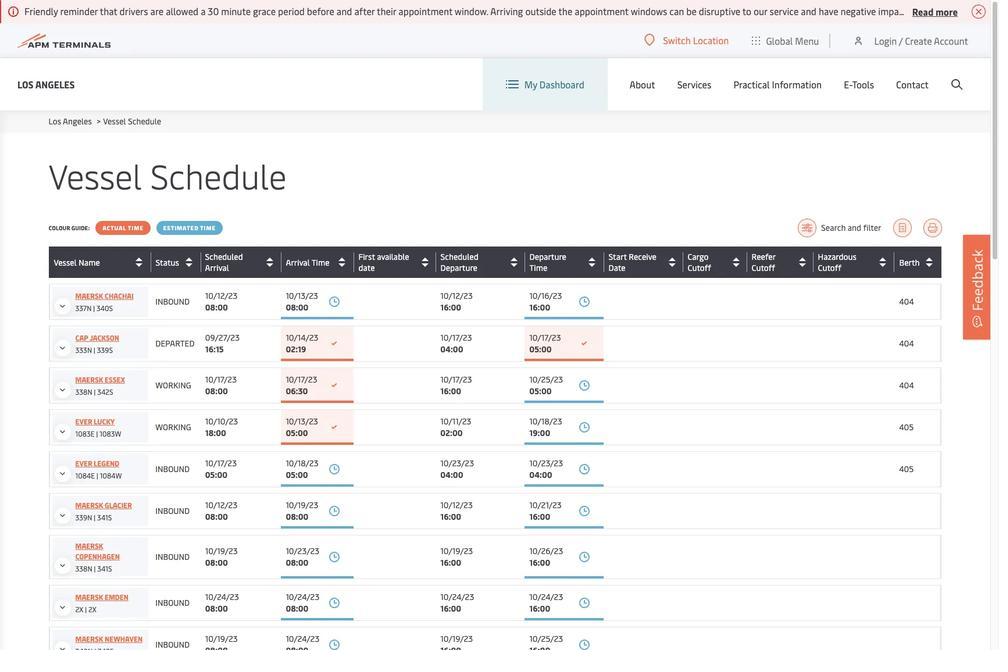 Task type: describe. For each thing, give the bounding box(es) containing it.
inbound for 10/24/23
[[156, 598, 190, 609]]

my dashboard button
[[506, 58, 585, 111]]

can
[[670, 5, 685, 17]]

departed
[[156, 338, 195, 349]]

404 for 10/16/23
[[900, 296, 915, 307]]

be
[[687, 5, 697, 17]]

impacts
[[879, 5, 912, 17]]

colour guide:
[[49, 224, 90, 232]]

10/17/23 06:30
[[286, 374, 318, 397]]

friendly reminder that drivers are allowed a 30 minute grace period before and after their appointment window. arriving outside the appointment windows can be disruptive to our service and have negative impacts on drivers who arrive
[[24, 5, 1000, 17]]

16:00 inside the 10/21/23 16:00
[[530, 512, 551, 523]]

1 vertical spatial los angeles link
[[49, 116, 92, 127]]

vessel schedule
[[49, 152, 287, 198]]

read
[[913, 5, 934, 18]]

0 horizontal spatial 10/23/23
[[286, 546, 320, 557]]

after
[[355, 5, 375, 17]]

service
[[770, 5, 799, 17]]

maersk for 10/13/23
[[75, 292, 103, 301]]

10/17/23 up 10/17/23 16:00
[[441, 332, 472, 343]]

who
[[958, 5, 976, 17]]

estimated
[[163, 224, 199, 232]]

inbound for 10/23/23
[[156, 552, 190, 563]]

2 available from the left
[[377, 251, 410, 262]]

inbound for 10/13/23
[[156, 296, 190, 307]]

practical information
[[734, 78, 823, 91]]

1 10/23/23 04:00 from the left
[[441, 458, 474, 481]]

services button
[[678, 58, 712, 111]]

period
[[278, 5, 305, 17]]

10/17/23 down 10/17/23 04:00
[[441, 374, 472, 385]]

ever legend 1084e | 1084w
[[75, 459, 122, 481]]

cap
[[75, 333, 88, 343]]

30
[[208, 5, 219, 17]]

grace
[[253, 5, 276, 17]]

10/14/23
[[286, 332, 319, 343]]

about button
[[630, 58, 656, 111]]

friendly
[[24, 5, 58, 17]]

1 2x from the left
[[75, 605, 83, 615]]

10/16/23 16:00
[[530, 290, 562, 313]]

10/12/23 16:00 for 10/16/23
[[441, 290, 473, 313]]

ever for working
[[75, 417, 92, 427]]

create
[[906, 34, 933, 47]]

glacier
[[105, 501, 132, 510]]

feedback button
[[964, 235, 993, 340]]

405 for 10/23/23
[[900, 464, 915, 475]]

menu
[[796, 34, 820, 47]]

read more button
[[913, 4, 959, 19]]

10/25/23 for 10/25/23
[[530, 634, 564, 645]]

search and filter
[[822, 222, 882, 233]]

404 for 10/25/23
[[900, 380, 915, 391]]

newhaven
[[105, 635, 143, 644]]

337n
[[75, 304, 92, 313]]

essex
[[105, 375, 125, 385]]

have
[[819, 5, 839, 17]]

08:00 inside 10/17/23 08:00
[[205, 386, 228, 397]]

minute
[[221, 5, 251, 17]]

tools
[[853, 78, 875, 91]]

16:00 inside 10/16/23 16:00
[[530, 302, 551, 313]]

10/17/23 16:00
[[441, 374, 472, 397]]

| for 10/13/23 08:00
[[93, 304, 95, 313]]

10/13/23 08:00
[[286, 290, 318, 313]]

filter
[[864, 222, 882, 233]]

10/13/23 05:00
[[286, 416, 318, 439]]

1 10/24/23 08:00 from the left
[[205, 592, 239, 615]]

/
[[900, 34, 904, 47]]

maersk essex 338n | 342s
[[75, 375, 125, 397]]

1 horizontal spatial 10/23/23
[[441, 458, 474, 469]]

los for los angeles
[[17, 78, 34, 91]]

read more
[[913, 5, 959, 18]]

global menu
[[767, 34, 820, 47]]

10/25/23 for 10/25/23 05:00
[[530, 374, 564, 385]]

1 horizontal spatial and
[[802, 5, 817, 17]]

reminder
[[60, 5, 98, 17]]

10/14/23 02:19
[[286, 332, 319, 355]]

341s for 10/12/23 08:00
[[97, 513, 112, 523]]

04:00 up 10/21/23
[[530, 470, 553, 481]]

| for 10/18/23 05:00
[[97, 471, 98, 481]]

05:00 up 10/25/23 05:00
[[530, 344, 552, 355]]

2 10/24/23 08:00 from the left
[[286, 592, 320, 615]]

2 drivers from the left
[[927, 5, 956, 17]]

login / create account
[[875, 34, 969, 47]]

copenhagen
[[75, 552, 120, 562]]

2 2x from the left
[[88, 605, 96, 615]]

login / create account link
[[853, 23, 969, 58]]

404 for 10/17/23
[[900, 338, 915, 349]]

los angeles > vessel schedule
[[49, 116, 161, 127]]

10/12/23 08:00 for 10/19/23
[[205, 500, 238, 523]]

1083w
[[100, 430, 121, 439]]

maersk glacier 339n | 341s
[[75, 501, 132, 523]]

chachai
[[105, 292, 134, 301]]

about
[[630, 78, 656, 91]]

global menu button
[[741, 23, 831, 58]]

actual time
[[103, 224, 144, 232]]

10/26/23
[[530, 546, 564, 557]]

10/19/23 16:00
[[441, 546, 473, 569]]

angeles for los angeles > vessel schedule
[[63, 116, 92, 127]]

information
[[773, 78, 823, 91]]

los for los angeles > vessel schedule
[[49, 116, 61, 127]]

actual
[[103, 224, 126, 232]]

e-
[[845, 78, 853, 91]]

05:00 down 18:00 at bottom
[[205, 470, 228, 481]]

2 10/24/23 16:00 from the left
[[530, 592, 564, 615]]

08:00 inside the 10/23/23 08:00
[[286, 558, 309, 569]]

maersk for 10/17/23
[[75, 375, 103, 385]]

10/17/23 up 06:30
[[286, 374, 318, 385]]

maersk inside button
[[75, 635, 103, 644]]

and inside button
[[848, 222, 862, 233]]

06:30
[[286, 386, 308, 397]]

18:00
[[205, 428, 226, 439]]

10/18/23 05:00
[[286, 458, 319, 481]]

1084e
[[75, 471, 95, 481]]

disruptive
[[699, 5, 741, 17]]

window.
[[455, 5, 489, 17]]

e-tools button
[[845, 58, 875, 111]]

search
[[822, 222, 846, 233]]

10/21/23
[[530, 500, 562, 511]]

09/27/23
[[205, 332, 240, 343]]

333n
[[75, 346, 92, 355]]

02:00
[[441, 428, 463, 439]]

16:00 inside 10/17/23 16:00
[[441, 386, 462, 397]]

lucky
[[94, 417, 115, 427]]



Task type: vqa. For each thing, say whether or not it's contained in the screenshot.


Task type: locate. For each thing, give the bounding box(es) containing it.
working for 18:00
[[156, 422, 191, 433]]

2 horizontal spatial 10/23/23
[[530, 458, 563, 469]]

time for estimated time
[[200, 224, 216, 232]]

10/12/23 16:00 up 10/17/23 04:00
[[441, 290, 473, 313]]

3 404 from the top
[[900, 380, 915, 391]]

contact button
[[897, 58, 929, 111]]

status button
[[156, 253, 198, 272], [156, 253, 198, 272]]

1 341s from the top
[[97, 513, 112, 523]]

3 inbound from the top
[[156, 506, 190, 517]]

1 appointment from the left
[[399, 5, 453, 17]]

05:00 up 10/18/23 19:00
[[530, 386, 552, 397]]

cargo
[[688, 251, 709, 262], [688, 251, 709, 262]]

10/17/23
[[441, 332, 472, 343], [530, 332, 561, 343], [205, 374, 237, 385], [286, 374, 318, 385], [441, 374, 472, 385], [205, 458, 237, 469]]

2x
[[75, 605, 83, 615], [88, 605, 96, 615]]

1 vertical spatial working
[[156, 422, 191, 433]]

and left filter
[[848, 222, 862, 233]]

338n left 342s
[[75, 388, 92, 397]]

10/17/23 down 18:00 at bottom
[[205, 458, 237, 469]]

los angeles
[[17, 78, 75, 91]]

1 available from the left
[[377, 251, 409, 262]]

cutoff
[[688, 262, 712, 274], [688, 262, 712, 274], [752, 262, 776, 274], [752, 262, 776, 274], [819, 262, 842, 274], [819, 262, 842, 274]]

| right the 337n
[[93, 304, 95, 313]]

10/13/23 for 05:00
[[286, 416, 318, 427]]

0 horizontal spatial 10/19/23 08:00
[[205, 546, 238, 569]]

ever up the 1083e
[[75, 417, 92, 427]]

10/18/23 down 10/13/23 05:00
[[286, 458, 319, 469]]

0 horizontal spatial 10/18/23
[[286, 458, 319, 469]]

2 10/13/23 from the top
[[286, 416, 318, 427]]

on
[[914, 5, 925, 17]]

time
[[128, 224, 144, 232], [200, 224, 216, 232]]

my dashboard
[[525, 78, 585, 91]]

appointment right their
[[399, 5, 453, 17]]

1 horizontal spatial appointment
[[575, 5, 629, 17]]

19:00
[[530, 428, 551, 439]]

1 vertical spatial 10/12/23 16:00
[[441, 500, 473, 523]]

are
[[150, 5, 164, 17]]

10/13/23 for 08:00
[[286, 290, 318, 301]]

cargo cutoff button
[[688, 251, 745, 274], [688, 251, 745, 274]]

1 vertical spatial 405
[[900, 464, 915, 475]]

maersk up 339n
[[75, 501, 103, 510]]

reefer cutoff
[[752, 251, 776, 274], [752, 251, 776, 274]]

angeles for los angeles
[[35, 78, 75, 91]]

| inside maersk copenhagen 338n | 341s
[[94, 565, 96, 574]]

10/23/23 04:00 down 02:00
[[441, 458, 474, 481]]

2 405 from the top
[[900, 464, 915, 475]]

1 inbound from the top
[[156, 296, 190, 307]]

arrive
[[978, 5, 1000, 17]]

0 vertical spatial ever
[[75, 417, 92, 427]]

scheduled departure
[[441, 251, 479, 274], [441, 251, 479, 274]]

1 vertical spatial schedule
[[150, 152, 287, 198]]

allowed
[[166, 5, 199, 17]]

10/23/23 04:00
[[441, 458, 474, 481], [530, 458, 563, 481]]

reefer cutoff button
[[752, 251, 811, 274], [752, 251, 811, 274]]

1 vertical spatial 10/25/23
[[530, 634, 564, 645]]

10/18/23 for 05:00
[[286, 458, 319, 469]]

08:00 inside 10/13/23 08:00
[[286, 302, 309, 313]]

1 horizontal spatial time
[[200, 224, 216, 232]]

16:00 inside 10/19/23 16:00
[[441, 558, 462, 569]]

10/24/23
[[205, 592, 239, 603], [286, 592, 320, 603], [441, 592, 475, 603], [530, 592, 564, 603], [286, 634, 320, 645]]

3 maersk from the top
[[75, 501, 103, 510]]

| down copenhagen
[[94, 565, 96, 574]]

los
[[17, 78, 34, 91], [49, 116, 61, 127]]

10/12/23 16:00 for 10/21/23
[[441, 500, 473, 523]]

4 inbound from the top
[[156, 552, 190, 563]]

1 horizontal spatial 10/17/23 05:00
[[530, 332, 561, 355]]

maersk emden 2x | 2x
[[75, 593, 129, 615]]

maersk for 10/24/23
[[75, 593, 103, 602]]

departure time
[[530, 251, 567, 274], [530, 251, 567, 274]]

arriving
[[491, 5, 524, 17]]

status
[[156, 257, 179, 268], [156, 257, 179, 268]]

1 10/24/23 16:00 from the left
[[441, 592, 475, 615]]

0 vertical spatial 338n
[[75, 388, 92, 397]]

time
[[312, 257, 330, 268], [312, 257, 330, 268], [530, 262, 548, 274], [530, 262, 548, 274]]

10/25/23
[[530, 374, 564, 385], [530, 634, 564, 645]]

ever lucky 1083e | 1083w
[[75, 417, 121, 439]]

| inside ever legend 1084e | 1084w
[[97, 471, 98, 481]]

a
[[201, 5, 206, 17]]

16:00 inside 10/26/23 16:00
[[530, 558, 551, 569]]

341s down copenhagen
[[97, 565, 112, 574]]

2 working from the top
[[156, 422, 191, 433]]

0 horizontal spatial appointment
[[399, 5, 453, 17]]

my
[[525, 78, 538, 91]]

| right 1084e at bottom
[[97, 471, 98, 481]]

1 10/13/23 from the top
[[286, 290, 318, 301]]

5 inbound from the top
[[156, 598, 190, 609]]

05:00 inside 10/25/23 05:00
[[530, 386, 552, 397]]

2 maersk from the top
[[75, 375, 103, 385]]

| for 10/17/23 06:30
[[94, 388, 96, 397]]

10/26/23 16:00
[[530, 546, 564, 569]]

0 horizontal spatial and
[[337, 5, 352, 17]]

| inside cap jackson 333n | 339s
[[94, 346, 95, 355]]

maersk left newhaven
[[75, 635, 103, 644]]

| for 10/14/23 02:19
[[94, 346, 95, 355]]

maersk inside maersk copenhagen 338n | 341s
[[75, 542, 103, 551]]

account
[[935, 34, 969, 47]]

1 vertical spatial los
[[49, 116, 61, 127]]

10/24/23 16:00 down 10/19/23 16:00
[[441, 592, 475, 615]]

0 vertical spatial angeles
[[35, 78, 75, 91]]

| right 339n
[[94, 513, 96, 523]]

vessel
[[103, 116, 126, 127], [49, 152, 142, 198], [54, 257, 77, 268], [54, 257, 77, 268]]

2 time from the left
[[200, 224, 216, 232]]

drivers right on
[[927, 5, 956, 17]]

1 vertical spatial 10/13/23
[[286, 416, 318, 427]]

342s
[[97, 388, 113, 397]]

1 horizontal spatial 10/23/23 04:00
[[530, 458, 563, 481]]

10/17/23 08:00
[[205, 374, 237, 397]]

ever up 1084e at bottom
[[75, 459, 92, 469]]

341s inside 'maersk glacier 339n | 341s'
[[97, 513, 112, 523]]

0 vertical spatial 10/19/23 08:00
[[286, 500, 319, 523]]

1 338n from the top
[[75, 388, 92, 397]]

1 horizontal spatial 10/19/23 08:00
[[286, 500, 319, 523]]

2 ever from the top
[[75, 459, 92, 469]]

0 vertical spatial 10/13/23
[[286, 290, 318, 301]]

05:00 down 10/13/23 05:00
[[286, 470, 308, 481]]

before
[[307, 5, 335, 17]]

0 vertical spatial schedule
[[128, 116, 161, 127]]

04:00 down 02:00
[[441, 470, 464, 481]]

estimated time
[[163, 224, 216, 232]]

05:00 inside 10/13/23 05:00
[[286, 428, 308, 439]]

405
[[900, 422, 915, 433], [900, 464, 915, 475]]

guide:
[[71, 224, 90, 232]]

10/18/23 up 19:00 in the right of the page
[[530, 416, 563, 427]]

10/10/23
[[205, 416, 238, 427]]

1 vertical spatial 341s
[[97, 565, 112, 574]]

inbound for 10/18/23
[[156, 464, 190, 475]]

maersk for 10/19/23
[[75, 501, 103, 510]]

340s
[[97, 304, 113, 313]]

338n
[[75, 388, 92, 397], [75, 565, 92, 574]]

16:15
[[205, 344, 224, 355]]

10/24/23 16:00 down 10/26/23 16:00
[[530, 592, 564, 615]]

that
[[100, 5, 117, 17]]

1 horizontal spatial 2x
[[88, 605, 96, 615]]

10/17/23 down 10/16/23 16:00
[[530, 332, 561, 343]]

0 vertical spatial 10/25/23
[[530, 374, 564, 385]]

10/18/23 for 19:00
[[530, 416, 563, 427]]

05:00 up 10/18/23 05:00
[[286, 428, 308, 439]]

ever inside ever legend 1084e | 1084w
[[75, 459, 92, 469]]

0 horizontal spatial los
[[17, 78, 34, 91]]

338n for inbound
[[75, 565, 92, 574]]

0 horizontal spatial 10/23/23 04:00
[[441, 458, 474, 481]]

scheduled
[[205, 251, 243, 262], [205, 251, 243, 262], [441, 251, 479, 262], [441, 251, 479, 262]]

| up maersk newhaven button at left bottom
[[85, 605, 87, 615]]

1 404 from the top
[[900, 296, 915, 307]]

1 10/12/23 16:00 from the top
[[441, 290, 473, 313]]

1 horizontal spatial 10/24/23 16:00
[[530, 592, 564, 615]]

338n down copenhagen
[[75, 565, 92, 574]]

1 maersk from the top
[[75, 292, 103, 301]]

0 vertical spatial working
[[156, 380, 191, 391]]

2 341s from the top
[[97, 565, 112, 574]]

1 vertical spatial 10/12/23 08:00
[[205, 500, 238, 523]]

maersk inside maersk emden 2x | 2x
[[75, 593, 103, 602]]

1 horizontal spatial 10/24/23 08:00
[[286, 592, 320, 615]]

switch
[[664, 34, 691, 47]]

341s down glacier
[[97, 513, 112, 523]]

ever for inbound
[[75, 459, 92, 469]]

1 working from the top
[[156, 380, 191, 391]]

maersk for 10/23/23
[[75, 542, 103, 551]]

| for 10/24/23 08:00
[[85, 605, 87, 615]]

1 vertical spatial 338n
[[75, 565, 92, 574]]

hazardous
[[819, 251, 857, 262], [819, 251, 857, 262]]

2 10/12/23 16:00 from the top
[[441, 500, 473, 523]]

inbound for 10/19/23
[[156, 506, 190, 517]]

maersk up 342s
[[75, 375, 103, 385]]

0 vertical spatial 405
[[900, 422, 915, 433]]

feedback
[[968, 250, 988, 311]]

10/17/23 down 16:15
[[205, 374, 237, 385]]

0 horizontal spatial 2x
[[75, 605, 83, 615]]

10/12/23 16:00 up 10/19/23 16:00
[[441, 500, 473, 523]]

1 horizontal spatial los
[[49, 116, 61, 127]]

10/12/23 16:00
[[441, 290, 473, 313], [441, 500, 473, 523]]

hazardous cutoff
[[819, 251, 857, 274], [819, 251, 857, 274]]

maersk up the 337n
[[75, 292, 103, 301]]

working
[[156, 380, 191, 391], [156, 422, 191, 433]]

0 vertical spatial 341s
[[97, 513, 112, 523]]

|
[[93, 304, 95, 313], [94, 346, 95, 355], [94, 388, 96, 397], [96, 430, 98, 439], [97, 471, 98, 481], [94, 513, 96, 523], [94, 565, 96, 574], [85, 605, 87, 615]]

0 vertical spatial 10/18/23
[[530, 416, 563, 427]]

10/11/23
[[441, 416, 472, 427]]

02:19
[[286, 344, 306, 355]]

maersk up copenhagen
[[75, 542, 103, 551]]

0 vertical spatial 10/12/23 08:00
[[205, 290, 238, 313]]

0 horizontal spatial time
[[128, 224, 144, 232]]

2 404 from the top
[[900, 338, 915, 349]]

1 drivers from the left
[[120, 5, 148, 17]]

05:00 inside 10/18/23 05:00
[[286, 470, 308, 481]]

1 vertical spatial ever
[[75, 459, 92, 469]]

| left 339s
[[94, 346, 95, 355]]

10/13/23 down 06:30
[[286, 416, 318, 427]]

drivers
[[120, 5, 148, 17], [927, 5, 956, 17]]

| inside ever lucky 1083e | 1083w
[[96, 430, 98, 439]]

maersk inside maersk essex 338n | 342s
[[75, 375, 103, 385]]

dashboard
[[540, 78, 585, 91]]

1 time from the left
[[128, 224, 144, 232]]

first
[[359, 251, 375, 262], [359, 251, 375, 262]]

338n inside maersk copenhagen 338n | 341s
[[75, 565, 92, 574]]

| inside 'maersk glacier 339n | 341s'
[[94, 513, 96, 523]]

appointment right the "the"
[[575, 5, 629, 17]]

1084w
[[100, 471, 122, 481]]

and left after
[[337, 5, 352, 17]]

1 10/25/23 from the top
[[530, 374, 564, 385]]

10/24/23 16:00
[[441, 592, 475, 615], [530, 592, 564, 615]]

1 vertical spatial 10/19/23 08:00
[[205, 546, 238, 569]]

1 horizontal spatial drivers
[[927, 5, 956, 17]]

10/17/23 05:00 down 10/16/23 16:00
[[530, 332, 561, 355]]

1 vertical spatial 10/18/23
[[286, 458, 319, 469]]

405 for 10/18/23
[[900, 422, 915, 433]]

working for 08:00
[[156, 380, 191, 391]]

berth
[[900, 257, 920, 268], [900, 257, 921, 268]]

338n inside maersk essex 338n | 342s
[[75, 388, 92, 397]]

04:00 for 10/17/23 05:00
[[441, 344, 464, 355]]

inbound
[[156, 296, 190, 307], [156, 464, 190, 475], [156, 506, 190, 517], [156, 552, 190, 563], [156, 598, 190, 609]]

1 405 from the top
[[900, 422, 915, 433]]

1 vertical spatial 404
[[900, 338, 915, 349]]

10/21/23 16:00
[[530, 500, 562, 523]]

| inside maersk chachai 337n | 340s
[[93, 304, 95, 313]]

341s inside maersk copenhagen 338n | 341s
[[97, 565, 112, 574]]

10/23/23 08:00
[[286, 546, 320, 569]]

1 vertical spatial 10/17/23 05:00
[[205, 458, 237, 481]]

10/23/23 04:00 up 10/21/23
[[530, 458, 563, 481]]

4 maersk from the top
[[75, 542, 103, 551]]

2 10/12/23 08:00 from the top
[[205, 500, 238, 523]]

0 horizontal spatial 10/17/23 05:00
[[205, 458, 237, 481]]

1 vertical spatial angeles
[[63, 116, 92, 127]]

0 vertical spatial 10/12/23 16:00
[[441, 290, 473, 313]]

2 appointment from the left
[[575, 5, 629, 17]]

| inside maersk emden 2x | 2x
[[85, 605, 87, 615]]

maersk left emden
[[75, 593, 103, 602]]

341s for 10/19/23 08:00
[[97, 565, 112, 574]]

close alert image
[[973, 5, 986, 19]]

04:00 up 10/17/23 16:00
[[441, 344, 464, 355]]

maersk newhaven button
[[54, 634, 143, 651]]

10/13/23 up 10/14/23
[[286, 290, 318, 301]]

10/17/23 05:00 down 18:00 at bottom
[[205, 458, 237, 481]]

| for 10/13/23 05:00
[[96, 430, 98, 439]]

2 vertical spatial 404
[[900, 380, 915, 391]]

>
[[97, 116, 101, 127]]

and left the have
[[802, 5, 817, 17]]

0 horizontal spatial 10/24/23 16:00
[[441, 592, 475, 615]]

2 10/25/23 from the top
[[530, 634, 564, 645]]

0 vertical spatial 404
[[900, 296, 915, 307]]

0 vertical spatial 10/17/23 05:00
[[530, 332, 561, 355]]

0 vertical spatial los angeles link
[[17, 77, 75, 92]]

working down the "departed"
[[156, 380, 191, 391]]

ever inside ever lucky 1083e | 1083w
[[75, 417, 92, 427]]

1 10/12/23 08:00 from the top
[[205, 290, 238, 313]]

| for 10/19/23 08:00
[[94, 513, 96, 523]]

2 10/23/23 04:00 from the left
[[530, 458, 563, 481]]

drivers left are
[[120, 5, 148, 17]]

time right actual
[[128, 224, 144, 232]]

1 horizontal spatial 10/18/23
[[530, 416, 563, 427]]

5 maersk from the top
[[75, 593, 103, 602]]

2 horizontal spatial and
[[848, 222, 862, 233]]

04:00 inside 10/17/23 04:00
[[441, 344, 464, 355]]

global
[[767, 34, 794, 47]]

0 horizontal spatial drivers
[[120, 5, 148, 17]]

location
[[694, 34, 729, 47]]

time right estimated
[[200, 224, 216, 232]]

switch location
[[664, 34, 729, 47]]

maersk inside 'maersk glacier 339n | 341s'
[[75, 501, 103, 510]]

cap jackson 333n | 339s
[[75, 333, 119, 355]]

maersk copenhagen 338n | 341s
[[75, 542, 120, 574]]

| inside maersk essex 338n | 342s
[[94, 388, 96, 397]]

| right the 1083e
[[96, 430, 98, 439]]

0 vertical spatial los
[[17, 78, 34, 91]]

338n for working
[[75, 388, 92, 397]]

1 ever from the top
[[75, 417, 92, 427]]

2 inbound from the top
[[156, 464, 190, 475]]

04:00 for 10/23/23 04:00
[[441, 470, 464, 481]]

10/12/23 08:00 for 10/13/23
[[205, 290, 238, 313]]

0 horizontal spatial 10/24/23 08:00
[[205, 592, 239, 615]]

scheduled departure button
[[441, 251, 522, 274], [441, 251, 522, 274]]

| left 342s
[[94, 388, 96, 397]]

10/25/23 05:00
[[530, 374, 564, 397]]

2 338n from the top
[[75, 565, 92, 574]]

6 maersk from the top
[[75, 635, 103, 644]]

contact
[[897, 78, 929, 91]]

working left 18:00 at bottom
[[156, 422, 191, 433]]

time for actual time
[[128, 224, 144, 232]]

maersk inside maersk chachai 337n | 340s
[[75, 292, 103, 301]]

09/27/23 16:15
[[205, 332, 240, 355]]

| for 10/23/23 08:00
[[94, 565, 96, 574]]



